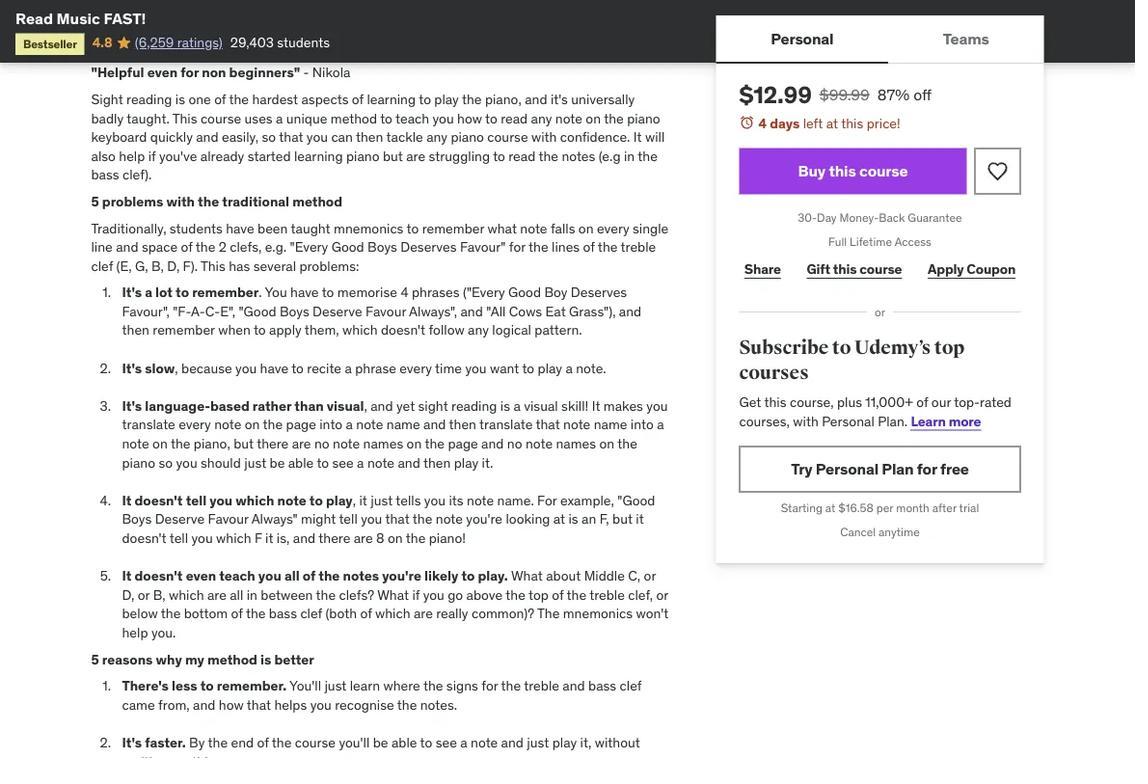 Task type: locate. For each thing, give the bounding box(es) containing it.
1 vertical spatial personal
[[822, 412, 874, 430]]

0 horizontal spatial names
[[363, 435, 403, 453]]

or up won't
[[656, 586, 668, 604]]

treble down middle
[[589, 586, 625, 604]]

might
[[301, 511, 336, 528]]

1 translate from the left
[[122, 416, 175, 434]]

and left "it,"
[[501, 734, 524, 751]]

there inside , it just tells you its note name. for example, "good boys deserve favour always" might tell you that the note you're looking at is an f, but it doesn't tell you which f it is, and there are 8 on the piano!
[[318, 530, 350, 547]]

every
[[597, 220, 629, 237], [400, 360, 432, 377], [179, 416, 211, 434]]

mnemonics inside what about middle c, or d, or b, which are all in between the clefs? what if you go above the top of the treble clef, or below the bottom of the bass clef (both of which are really common)? the mnemonics won't help you.
[[563, 605, 633, 623]]

0 horizontal spatial ,
[[175, 360, 178, 377]]

good inside '. you have to memorise 4 phrases ("every good boy deserves favour", "f-a-c-e", "good boys deserve favour always", and "all cows eat grass"), and then remember when to apply them, which doesn't follow any logical pattern.'
[[508, 284, 541, 301]]

1 horizontal spatial bass
[[269, 605, 297, 623]]

1 horizontal spatial piano,
[[485, 91, 522, 108]]

1 vertical spatial it
[[636, 511, 644, 528]]

by the end of the course you'll be able to see a note and just play it, without reciting anything.
[[122, 734, 640, 758]]

1 horizontal spatial name
[[594, 416, 627, 434]]

play inside , and yet sight reading is a visual skill! it makes you translate every note on the page into a note name and then translate that note name into a note on the piano, but there are no note names on the page and no note names on the piano so you should just be able to see a note and then play it.
[[454, 454, 479, 471]]

good inside ""his technique works! "10/10 would recommend to a friend." - sheila vega "helpful even for non beginners" - nikola sight reading is one of the hardest aspects of learning to play the piano, and it's universally badly taught. this course uses a unique method to teach you how to read any note on the piano keyboard quickly and easily, so that you can then tackle any piano course with confidence. it will also help if you've already started learning piano but are struggling to read the notes (e.g in the bass clef). 5 problems with the traditional method traditionally, students have been taught mnemonics to remember what note falls on every single line and space of the 2 clefs, e.g. "every good boys deserves favour" for the lines of the treble clef (e, g, b, d, f). this has several problems:"
[[331, 239, 364, 256]]

bass down also
[[91, 166, 119, 184]]

treble inside ""his technique works! "10/10 would recommend to a friend." - sheila vega "helpful even for non beginners" - nikola sight reading is one of the hardest aspects of learning to play the piano, and it's universally badly taught. this course uses a unique method to teach you how to read any note on the piano keyboard quickly and easily, so that you can then tackle any piano course with confidence. it will also help if you've already started learning piano but are struggling to read the notes (e.g in the bass clef). 5 problems with the traditional method traditionally, students have been taught mnemonics to remember what note falls on every single line and space of the 2 clefs, e.g. "every good boys deserves favour" for the lines of the treble clef (e, g, b, d, f). this has several problems:"
[[621, 239, 656, 256]]

0 vertical spatial method
[[331, 110, 377, 127]]

be inside by the end of the course you'll be able to see a note and just play it, without reciting anything.
[[373, 734, 388, 751]]

share button
[[739, 250, 786, 289]]

1 vertical spatial reading
[[451, 397, 497, 415]]

0 vertical spatial 5
[[91, 193, 99, 210]]

the down sight
[[425, 435, 445, 453]]

slow
[[145, 360, 175, 377]]

won't
[[636, 605, 668, 623]]

it left tells at the left of page
[[359, 492, 367, 509]]

if inside ""his technique works! "10/10 would recommend to a friend." - sheila vega "helpful even for non beginners" - nikola sight reading is one of the hardest aspects of learning to play the piano, and it's universally badly taught. this course uses a unique method to teach you how to read any note on the piano keyboard quickly and easily, so that you can then tackle any piano course with confidence. it will also help if you've already started learning piano but are struggling to read the notes (e.g in the bass clef). 5 problems with the traditional method traditionally, students have been taught mnemonics to remember what note falls on every single line and space of the 2 clefs, e.g. "every good boys deserves favour" for the lines of the treble clef (e, g, b, d, f). this has several problems:"
[[148, 148, 156, 165]]

rated
[[980, 393, 1012, 411]]

it right f
[[265, 530, 273, 547]]

every inside ""his technique works! "10/10 would recommend to a friend." - sheila vega "helpful even for non beginners" - nikola sight reading is one of the hardest aspects of learning to play the piano, and it's universally badly taught. this course uses a unique method to teach you how to read any note on the piano keyboard quickly and easily, so that you can then tackle any piano course with confidence. it will also help if you've already started learning piano but are struggling to read the notes (e.g in the bass clef). 5 problems with the traditional method traditionally, students have been taught mnemonics to remember what note falls on every single line and space of the 2 clefs, e.g. "every good boys deserves favour" for the lines of the treble clef (e, g, b, d, f). this has several problems:"
[[597, 220, 629, 237]]

then
[[356, 129, 383, 146], [122, 322, 149, 339], [449, 416, 476, 434], [423, 454, 451, 471]]

but down 'tackle'
[[383, 148, 403, 165]]

it's slow , because you have to recite a phrase every time you want to play a note.
[[122, 360, 606, 377]]

good up 'problems:'
[[331, 239, 364, 256]]

0 vertical spatial it
[[359, 492, 367, 509]]

just right should
[[244, 454, 266, 471]]

0 horizontal spatial notes
[[343, 567, 379, 585]]

money-
[[839, 210, 879, 225]]

0 vertical spatial 4
[[758, 114, 767, 132]]

aspects
[[301, 91, 349, 108]]

it,
[[580, 734, 591, 751]]

even up bottom
[[186, 567, 216, 585]]

remember
[[422, 220, 484, 237], [192, 284, 259, 301], [153, 322, 215, 339]]

1 horizontal spatial if
[[412, 586, 420, 604]]

1 vertical spatial all
[[230, 586, 243, 604]]

1 vertical spatial this
[[201, 257, 225, 275]]

but inside ""his technique works! "10/10 would recommend to a friend." - sheila vega "helpful even for non beginners" - nikola sight reading is one of the hardest aspects of learning to play the piano, and it's universally badly taught. this course uses a unique method to teach you how to read any note on the piano keyboard quickly and easily, so that you can then tackle any piano course with confidence. it will also help if you've already started learning piano but are struggling to read the notes (e.g in the bass clef). 5 problems with the traditional method traditionally, students have been taught mnemonics to remember what note falls on every single line and space of the 2 clefs, e.g. "every good boys deserves favour" for the lines of the treble clef (e, g, b, d, f). this has several problems:"
[[383, 148, 403, 165]]

read
[[501, 110, 528, 127], [508, 148, 536, 165]]

that up the "for"
[[536, 416, 560, 434]]

0 vertical spatial but
[[383, 148, 403, 165]]

2 vertical spatial tell
[[169, 530, 188, 547]]

1 horizontal spatial even
[[186, 567, 216, 585]]

more
[[949, 412, 981, 430]]

1 5 from the top
[[91, 193, 99, 210]]

month
[[896, 500, 930, 515]]

2 horizontal spatial any
[[531, 110, 552, 127]]

subscribe
[[739, 336, 829, 360]]

translate
[[122, 416, 175, 434], [479, 416, 533, 434]]

0 vertical spatial help
[[119, 148, 145, 165]]

0 vertical spatial be
[[270, 454, 285, 471]]

2 name from the left
[[594, 416, 627, 434]]

it's for it's slow , because you have to recite a phrase every time you want to play a note.
[[122, 360, 142, 377]]

"good
[[239, 303, 276, 320], [617, 492, 655, 509]]

on right 8
[[388, 530, 403, 547]]

be up it doesn't tell you which note to play
[[270, 454, 285, 471]]

play inside by the end of the course you'll be able to see a note and just play it, without reciting anything.
[[552, 734, 577, 751]]

piano inside , and yet sight reading is a visual skill! it makes you translate every note on the page into a note name and then translate that note name into a note on the piano, but there are no note names on the page and no note names on the piano so you should just be able to see a note and then play it.
[[122, 454, 155, 471]]

2 vertical spatial but
[[612, 511, 633, 528]]

the down universally
[[604, 110, 624, 127]]

nikola
[[312, 64, 350, 82]]

which left f
[[216, 530, 251, 547]]

the up struggling
[[462, 91, 482, 108]]

- left sheila
[[336, 38, 342, 55]]

, left the because
[[175, 360, 178, 377]]

piano, inside ""his technique works! "10/10 would recommend to a friend." - sheila vega "helpful even for non beginners" - nikola sight reading is one of the hardest aspects of learning to play the piano, and it's universally badly taught. this course uses a unique method to teach you how to read any note on the piano keyboard quickly and easily, so that you can then tackle any piano course with confidence. it will also help if you've already started learning piano but are struggling to read the notes (e.g in the bass clef). 5 problems with the traditional method traditionally, students have been taught mnemonics to remember what note falls on every single line and space of the 2 clefs, e.g. "every good boys deserves favour" for the lines of the treble clef (e, g, b, d, f). this has several problems:"
[[485, 91, 522, 108]]

all
[[284, 567, 300, 585], [230, 586, 243, 604]]

2 it's from the top
[[122, 360, 142, 377]]

piano up struggling
[[451, 129, 484, 146]]

29,403
[[230, 34, 274, 51]]

line
[[91, 239, 113, 256]]

is inside , and yet sight reading is a visual skill! it makes you translate every note on the page into a note name and then translate that note name into a note on the piano, but there are no note names on the page and no note names on the piano so you should just be able to see a note and then play it.
[[500, 397, 510, 415]]

2 translate from the left
[[479, 416, 533, 434]]

1 vertical spatial boys
[[280, 303, 309, 320]]

students inside ""his technique works! "10/10 would recommend to a friend." - sheila vega "helpful even for non beginners" - nikola sight reading is one of the hardest aspects of learning to play the piano, and it's universally badly taught. this course uses a unique method to teach you how to read any note on the piano keyboard quickly and easily, so that you can then tackle any piano course with confidence. it will also help if you've already started learning piano but are struggling to read the notes (e.g in the bass clef). 5 problems with the traditional method traditionally, students have been taught mnemonics to remember what note falls on every single line and space of the 2 clefs, e.g. "every good boys deserves favour" for the lines of the treble clef (e, g, b, d, f). this has several problems:"
[[170, 220, 223, 237]]

1 vertical spatial every
[[400, 360, 432, 377]]

how down remember.
[[219, 696, 244, 714]]

0 vertical spatial learning
[[367, 91, 416, 108]]

have inside '. you have to memorise 4 phrases ("every good boy deserves favour", "f-a-c-e", "good boys deserve favour always", and "all cows eat grass"), and then remember when to apply them, which doesn't follow any logical pattern.'
[[290, 284, 319, 301]]

0 vertical spatial this
[[172, 110, 197, 127]]

end
[[231, 734, 254, 751]]

0 vertical spatial top
[[934, 336, 965, 360]]

1 horizontal spatial boys
[[280, 303, 309, 320]]

are inside , it just tells you its note name. for example, "good boys deserve favour always" might tell you that the note you're looking at is an f, but it doesn't tell you which f it is, and there are 8 on the piano!
[[354, 530, 373, 547]]

it's for it's language-based rather than visual
[[122, 397, 142, 415]]

reasons
[[102, 651, 153, 668]]

but inside , and yet sight reading is a visual skill! it makes you translate every note on the page into a note name and then translate that note name into a note on the piano, but there are no note names on the page and no note names on the piano so you should just be able to see a note and then play it.
[[234, 435, 254, 453]]

2 vertical spatial personal
[[816, 459, 879, 479]]

have up clefs,
[[226, 220, 254, 237]]

deserve up them,
[[313, 303, 362, 320]]

are down 'tackle'
[[406, 148, 425, 165]]

4 inside '. you have to memorise 4 phrases ("every good boy deserves favour", "f-a-c-e", "good boys deserve favour always", and "all cows eat grass"), and then remember when to apply them, which doesn't follow any logical pattern.'
[[401, 284, 408, 301]]

with down it's
[[531, 129, 557, 146]]

1 vertical spatial help
[[122, 624, 148, 642]]

1 horizontal spatial names
[[556, 435, 596, 453]]

2 vertical spatial with
[[793, 412, 819, 430]]

0 vertical spatial all
[[284, 567, 300, 585]]

this
[[172, 110, 197, 127], [201, 257, 225, 275]]

at inside starting at $16.58 per month after trial cancel anytime
[[825, 500, 836, 515]]

3 it's from the top
[[122, 397, 142, 415]]

this down 2 in the top left of the page
[[201, 257, 225, 275]]

1 vertical spatial if
[[412, 586, 420, 604]]

0 horizontal spatial every
[[179, 416, 211, 434]]

1 vertical spatial so
[[159, 454, 173, 471]]

with inside get this course, plus 11,000+ of our top-rated courses, with personal plan.
[[793, 412, 819, 430]]

boy
[[544, 284, 568, 301]]

"good inside '. you have to memorise 4 phrases ("every good boy deserves favour", "f-a-c-e", "good boys deserve favour always", and "all cows eat grass"), and then remember when to apply them, which doesn't follow any logical pattern.'
[[239, 303, 276, 320]]

this down $99.99
[[841, 114, 863, 132]]

1 vertical spatial bass
[[269, 605, 297, 623]]

this inside get this course, plus 11,000+ of our top-rated courses, with personal plan.
[[764, 393, 787, 411]]

top up the
[[528, 586, 549, 604]]

there down the rather
[[257, 435, 289, 453]]

, and yet sight reading is a visual skill! it makes you translate every note on the page into a note name and then translate that note name into a note on the piano, but there are no note names on the page and no note names on the piano so you should just be able to see a note and then play it.
[[122, 397, 668, 471]]

for right signs
[[481, 677, 498, 695]]

notes.
[[420, 696, 457, 714]]

2 5 from the top
[[91, 651, 99, 668]]

1 horizontal spatial "good
[[617, 492, 655, 509]]

piano, inside , and yet sight reading is a visual skill! it makes you translate every note on the page into a note name and then translate that note name into a note on the piano, but there are no note names on the page and no note names on the piano so you should just be able to see a note and then play it.
[[194, 435, 230, 453]]

any inside '. you have to memorise 4 phrases ("every good boy deserves favour", "f-a-c-e", "good boys deserve favour always", and "all cows eat grass"), and then remember when to apply them, which doesn't follow any logical pattern.'
[[468, 322, 489, 339]]

keyboard
[[91, 129, 147, 146]]

0 horizontal spatial if
[[148, 148, 156, 165]]

4 it's from the top
[[122, 734, 142, 751]]

at down the "for"
[[553, 511, 565, 528]]

1 horizontal spatial deserve
[[313, 303, 362, 320]]

doesn't inside , it just tells you its note name. for example, "good boys deserve favour always" might tell you that the note you're looking at is an f, but it doesn't tell you which f it is, and there are 8 on the piano!
[[122, 530, 166, 547]]

just inside you'll just learn where the signs for the treble and bass clef came from, and how that helps you recognise the notes.
[[324, 677, 347, 695]]

remember down ""f-"
[[153, 322, 215, 339]]

0 horizontal spatial all
[[230, 586, 243, 604]]

so inside , and yet sight reading is a visual skill! it makes you translate every note on the page into a note name and then translate that note name into a note on the piano, but there are no note names on the page and no note names on the piano so you should just be able to see a note and then play it.
[[159, 454, 173, 471]]

is left an at right
[[568, 511, 578, 528]]

it's left language-
[[122, 397, 142, 415]]

teach up 'tackle'
[[395, 110, 429, 127]]

0 horizontal spatial with
[[166, 193, 195, 210]]

teach down f
[[219, 567, 255, 585]]

be
[[270, 454, 285, 471], [373, 734, 388, 751]]

2 horizontal spatial have
[[290, 284, 319, 301]]

1 it's from the top
[[122, 284, 142, 301]]

how inside you'll just learn where the signs for the treble and bass clef came from, and how that helps you recognise the notes.
[[219, 696, 244, 714]]

0 vertical spatial b,
[[151, 257, 164, 275]]

on down yet
[[407, 435, 422, 453]]

you're down name. at the bottom
[[466, 511, 502, 528]]

single
[[633, 220, 669, 237]]

it right the f,
[[636, 511, 644, 528]]

always",
[[409, 303, 457, 320]]

and inside , it just tells you its note name. for example, "good boys deserve favour always" might tell you that the note you're looking at is an f, but it doesn't tell you which f it is, and there are 8 on the piano!
[[293, 530, 315, 547]]

0 vertical spatial read
[[501, 110, 528, 127]]

1 vertical spatial see
[[436, 734, 457, 751]]

tab list
[[716, 15, 1044, 64]]

0 vertical spatial you're
[[466, 511, 502, 528]]

this up quickly at the left top of page
[[172, 110, 197, 127]]

b, inside ""his technique works! "10/10 would recommend to a friend." - sheila vega "helpful even for non beginners" - nikola sight reading is one of the hardest aspects of learning to play the piano, and it's universally badly taught. this course uses a unique method to teach you how to read any note on the piano keyboard quickly and easily, so that you can then tackle any piano course with confidence. it will also help if you've already started learning piano but are struggling to read the notes (e.g in the bass clef). 5 problems with the traditional method traditionally, students have been taught mnemonics to remember what note falls on every single line and space of the 2 clefs, e.g. "every good boys deserves favour" for the lines of the treble clef (e, g, b, d, f). this has several problems:"
[[151, 257, 164, 275]]

there down might
[[318, 530, 350, 547]]

1 horizontal spatial in
[[624, 148, 635, 165]]

f
[[255, 530, 262, 547]]

0 vertical spatial if
[[148, 148, 156, 165]]

vega
[[385, 38, 415, 55]]

1 horizontal spatial good
[[508, 284, 541, 301]]

just left tells at the left of page
[[371, 492, 393, 509]]

of right end
[[257, 734, 269, 751]]

at left $16.58 in the bottom right of the page
[[825, 500, 836, 515]]

e",
[[220, 303, 235, 320]]

1 vertical spatial remember
[[192, 284, 259, 301]]

0 horizontal spatial favour
[[208, 511, 248, 528]]

phrases
[[412, 284, 460, 301]]

bottom
[[184, 605, 228, 623]]

2 vertical spatial bass
[[588, 677, 616, 695]]

30-day money-back guarantee full lifetime access
[[798, 210, 962, 249]]

clef
[[91, 257, 113, 275], [300, 605, 322, 623], [620, 677, 642, 695]]

0 vertical spatial deserve
[[313, 303, 362, 320]]

, down it's slow , because you have to recite a phrase every time you want to play a note.
[[364, 397, 367, 415]]

anything.
[[171, 753, 226, 758]]

remember inside ""his technique works! "10/10 would recommend to a friend." - sheila vega "helpful even for non beginners" - nikola sight reading is one of the hardest aspects of learning to play the piano, and it's universally badly taught. this course uses a unique method to teach you how to read any note on the piano keyboard quickly and easily, so that you can then tackle any piano course with confidence. it will also help if you've already started learning piano but are struggling to read the notes (e.g in the bass clef). 5 problems with the traditional method traditionally, students have been taught mnemonics to remember what note falls on every single line and space of the 2 clefs, e.g. "every good boys deserves favour" for the lines of the treble clef (e, g, b, d, f). this has several problems:"
[[422, 220, 484, 237]]

several
[[253, 257, 296, 275]]

which inside , it just tells you its note name. for example, "good boys deserve favour always" might tell you that the note you're looking at is an f, but it doesn't tell you which f it is, and there are 8 on the piano!
[[216, 530, 251, 547]]

page down than
[[286, 416, 316, 434]]

1 horizontal spatial with
[[531, 129, 557, 146]]

0 horizontal spatial reading
[[126, 91, 172, 108]]

0 vertical spatial page
[[286, 416, 316, 434]]

0 horizontal spatial see
[[332, 454, 354, 471]]

rather
[[253, 397, 291, 415]]

0 vertical spatial ,
[[175, 360, 178, 377]]

1 vertical spatial ,
[[364, 397, 367, 415]]

d,
[[167, 257, 180, 275], [122, 586, 134, 604]]

into down makes
[[631, 416, 654, 434]]

boys
[[367, 239, 397, 256], [280, 303, 309, 320], [122, 511, 152, 528]]

the down about
[[567, 586, 586, 604]]

anytime
[[879, 524, 920, 539]]

it's
[[551, 91, 568, 108]]

any up struggling
[[426, 129, 447, 146]]

learning down can
[[294, 148, 343, 165]]

0 horizontal spatial name
[[387, 416, 420, 434]]

course inside button
[[859, 161, 908, 181]]

play inside ""his technique works! "10/10 would recommend to a friend." - sheila vega "helpful even for non beginners" - nikola sight reading is one of the hardest aspects of learning to play the piano, and it's universally badly taught. this course uses a unique method to teach you how to read any note on the piano keyboard quickly and easily, so that you can then tackle any piano course with confidence. it will also help if you've already started learning piano but are struggling to read the notes (e.g in the bass clef). 5 problems with the traditional method traditionally, students have been taught mnemonics to remember what note falls on every single line and space of the 2 clefs, e.g. "every good boys deserves favour" for the lines of the treble clef (e, g, b, d, f). this has several problems:"
[[434, 91, 459, 108]]

a inside by the end of the course you'll be able to see a note and just play it, without reciting anything.
[[460, 734, 467, 751]]

1 horizontal spatial students
[[277, 34, 330, 51]]

day
[[817, 210, 837, 225]]

in right (e.g
[[624, 148, 635, 165]]

can
[[331, 129, 353, 146]]

it inside , and yet sight reading is a visual skill! it makes you translate every note on the page into a note name and then translate that note name into a note on the piano, but there are no note names on the page and no note names on the piano so you should just be able to see a note and then play it.
[[592, 397, 600, 415]]

tell down should
[[186, 492, 207, 509]]

on down language-
[[152, 435, 168, 453]]

there
[[257, 435, 289, 453], [318, 530, 350, 547]]

learn
[[911, 412, 946, 430]]

.
[[259, 284, 262, 301]]

2 vertical spatial every
[[179, 416, 211, 434]]

names
[[363, 435, 403, 453], [556, 435, 596, 453]]

2 horizontal spatial but
[[612, 511, 633, 528]]

reading right sight
[[451, 397, 497, 415]]

tackle
[[386, 129, 423, 146]]

1 horizontal spatial this
[[201, 257, 225, 275]]

0 horizontal spatial have
[[226, 220, 254, 237]]

that inside , and yet sight reading is a visual skill! it makes you translate every note on the page into a note name and then translate that note name into a note on the piano, but there are no note names on the page and no note names on the piano so you should just be able to see a note and then play it.
[[536, 416, 560, 434]]

1 horizontal spatial what
[[511, 567, 543, 585]]

where
[[383, 677, 420, 695]]

this up courses,
[[764, 393, 787, 411]]

are inside ""his technique works! "10/10 would recommend to a friend." - sheila vega "helpful even for non beginners" - nikola sight reading is one of the hardest aspects of learning to play the piano, and it's universally badly taught. this course uses a unique method to teach you how to read any note on the piano keyboard quickly and easily, so that you can then tackle any piano course with confidence. it will also help if you've already started learning piano but are struggling to read the notes (e.g in the bass clef). 5 problems with the traditional method traditionally, students have been taught mnemonics to remember what note falls on every single line and space of the 2 clefs, e.g. "every good boys deserves favour" for the lines of the treble clef (e, g, b, d, f). this has several problems:"
[[406, 148, 425, 165]]

1 vertical spatial you're
[[382, 567, 421, 585]]

what right play.
[[511, 567, 543, 585]]

boys inside '. you have to memorise 4 phrases ("every good boy deserves favour", "f-a-c-e", "good boys deserve favour always", and "all cows eat grass"), and then remember when to apply them, which doesn't follow any logical pattern.'
[[280, 303, 309, 320]]

0 horizontal spatial piano,
[[194, 435, 230, 453]]

, for it doesn't tell you which note to play
[[353, 492, 356, 509]]

skill!
[[561, 397, 589, 415]]

example,
[[560, 492, 614, 509]]

wishlist image
[[986, 160, 1009, 183]]

1 no from the left
[[314, 435, 329, 453]]

0 horizontal spatial deserves
[[400, 239, 457, 256]]

0 vertical spatial so
[[262, 129, 276, 146]]

0 vertical spatial deserves
[[400, 239, 457, 256]]

have up the rather
[[260, 360, 288, 377]]

it's left slow on the left
[[122, 360, 142, 377]]

2 horizontal spatial clef
[[620, 677, 642, 695]]

this right buy in the right top of the page
[[829, 161, 856, 181]]

piano
[[627, 110, 660, 127], [451, 129, 484, 146], [346, 148, 380, 165], [122, 454, 155, 471]]

0 horizontal spatial d,
[[122, 586, 134, 604]]

1 vertical spatial able
[[391, 734, 417, 751]]

notes inside ""his technique works! "10/10 would recommend to a friend." - sheila vega "helpful even for non beginners" - nikola sight reading is one of the hardest aspects of learning to play the piano, and it's universally badly taught. this course uses a unique method to teach you how to read any note on the piano keyboard quickly and easily, so that you can then tackle any piano course with confidence. it will also help if you've already started learning piano but are struggling to read the notes (e.g in the bass clef). 5 problems with the traditional method traditionally, students have been taught mnemonics to remember what note falls on every single line and space of the 2 clefs, e.g. "every good boys deserves favour" for the lines of the treble clef (e, g, b, d, f). this has several problems:"
[[562, 148, 595, 165]]

tells
[[396, 492, 421, 509]]

see inside , and yet sight reading is a visual skill! it makes you translate every note on the page into a note name and then translate that note name into a note on the piano, but there are no note names on the page and no note names on the piano so you should just be able to see a note and then play it.
[[332, 454, 354, 471]]

for left free
[[917, 459, 937, 479]]

what
[[488, 220, 517, 237]]

signs
[[446, 677, 478, 695]]

0 horizontal spatial good
[[331, 239, 364, 256]]

per
[[876, 500, 893, 515]]

2 horizontal spatial boys
[[367, 239, 397, 256]]

reading inside , and yet sight reading is a visual skill! it makes you translate every note on the page into a note name and then translate that note name into a note on the piano, but there are no note names on the page and no note names on the piano so you should just be able to see a note and then play it.
[[451, 397, 497, 415]]

for
[[181, 64, 199, 82], [509, 239, 526, 256], [917, 459, 937, 479], [481, 677, 498, 695]]

see inside by the end of the course you'll be able to see a note and just play it, without reciting anything.
[[436, 734, 457, 751]]

0 vertical spatial with
[[531, 129, 557, 146]]

of up f).
[[181, 239, 193, 256]]

doesn't inside '. you have to memorise 4 phrases ("every good boy deserves favour", "f-a-c-e", "good boys deserve favour always", and "all cows eat grass"), and then remember when to apply them, which doesn't follow any logical pattern.'
[[381, 322, 425, 339]]

0 horizontal spatial boys
[[122, 511, 152, 528]]

method
[[331, 110, 377, 127], [292, 193, 342, 210], [207, 651, 257, 668]]

1 name from the left
[[387, 416, 420, 434]]

1 horizontal spatial favour
[[366, 303, 406, 320]]

that inside , it just tells you its note name. for example, "good boys deserve favour always" might tell you that the note you're looking at is an f, but it doesn't tell you which f it is, and there are 8 on the piano!
[[385, 511, 410, 528]]

0 horizontal spatial visual
[[327, 397, 364, 415]]

of right lines
[[583, 239, 595, 256]]

treble down single
[[621, 239, 656, 256]]

after
[[932, 500, 957, 515]]

which up it's slow , because you have to recite a phrase every time you want to play a note.
[[342, 322, 378, 339]]

personal up the $12.99
[[771, 28, 834, 48]]

to
[[259, 38, 272, 55], [419, 91, 431, 108], [380, 110, 392, 127], [485, 110, 497, 127], [493, 148, 505, 165], [407, 220, 419, 237], [176, 284, 189, 301], [322, 284, 334, 301], [254, 322, 266, 339], [832, 336, 851, 360], [291, 360, 304, 377], [522, 360, 534, 377], [317, 454, 329, 471], [309, 492, 323, 509], [461, 567, 475, 585], [200, 677, 214, 695], [420, 734, 432, 751]]

the down makes
[[618, 435, 637, 453]]

are inside , and yet sight reading is a visual skill! it makes you translate every note on the page into a note name and then translate that note name into a note on the piano, but there are no note names on the page and no note names on the piano so you should just be able to see a note and then play it.
[[292, 435, 311, 453]]

1 vertical spatial how
[[219, 696, 244, 714]]

"good down .
[[239, 303, 276, 320]]

2 vertical spatial treble
[[524, 677, 559, 695]]

sheila
[[345, 38, 382, 55]]

apply coupon button
[[923, 250, 1021, 289]]

2 visual from the left
[[524, 397, 558, 415]]

it's for it's a lot to remember
[[122, 284, 142, 301]]

deserve down it doesn't tell you which note to play
[[155, 511, 205, 528]]

0 vertical spatial in
[[624, 148, 635, 165]]

0 horizontal spatial translate
[[122, 416, 175, 434]]

2 into from the left
[[631, 416, 654, 434]]

1 horizontal spatial into
[[631, 416, 654, 434]]

on down it's language-based rather than visual
[[245, 416, 260, 434]]

universally
[[571, 91, 635, 108]]

teams
[[943, 28, 989, 48]]

1 vertical spatial but
[[234, 435, 254, 453]]

bass up without
[[588, 677, 616, 695]]

to inside , and yet sight reading is a visual skill! it makes you translate every note on the page into a note name and then translate that note name into a note on the piano, but there are no note names on the page and no note names on the piano so you should just be able to see a note and then play it.
[[317, 454, 329, 471]]

any down it's
[[531, 110, 552, 127]]

unique
[[286, 110, 327, 127]]

of left our at the right bottom of page
[[916, 393, 928, 411]]

0 vertical spatial have
[[226, 220, 254, 237]]

into down than
[[319, 416, 342, 434]]

boys up apply
[[280, 303, 309, 320]]

middle
[[584, 567, 625, 585]]

note
[[555, 110, 582, 127], [520, 220, 547, 237], [214, 416, 241, 434], [356, 416, 383, 434], [563, 416, 590, 434], [122, 435, 149, 453], [333, 435, 360, 453], [526, 435, 553, 453], [367, 454, 394, 471], [277, 492, 306, 509], [467, 492, 494, 509], [436, 511, 463, 528], [471, 734, 498, 751]]

deserves up grass"),
[[571, 284, 627, 301]]

you inside what about middle c, or d, or b, which are all in between the clefs? what if you go above the top of the treble clef, or below the bottom of the bass clef (both of which are really common)? the mnemonics won't help you.
[[423, 586, 444, 604]]

(e,
[[116, 257, 132, 275]]

1 vertical spatial top
[[528, 586, 549, 604]]

have
[[226, 220, 254, 237], [290, 284, 319, 301], [260, 360, 288, 377]]

clef inside you'll just learn where the signs for the treble and bass clef came from, and how that helps you recognise the notes.
[[620, 677, 642, 695]]

any
[[531, 110, 552, 127], [426, 129, 447, 146], [468, 322, 489, 339]]

in inside what about middle c, or d, or b, which are all in between the clefs? what if you go above the top of the treble clef, or below the bottom of the bass clef (both of which are really common)? the mnemonics won't help you.
[[247, 586, 257, 604]]

0 vertical spatial "good
[[239, 303, 276, 320]]

, inside , it just tells you its note name. for example, "good boys deserve favour always" might tell you that the note you're looking at is an f, but it doesn't tell you which f it is, and there are 8 on the piano!
[[353, 492, 356, 509]]

this inside button
[[829, 161, 856, 181]]

1 horizontal spatial page
[[448, 435, 478, 453]]

treble inside you'll just learn where the signs for the treble and bass clef came from, and how that helps you recognise the notes.
[[524, 677, 559, 695]]

favour inside , it just tells you its note name. for example, "good boys deserve favour always" might tell you that the note you're looking at is an f, but it doesn't tell you which f it is, and there are 8 on the piano!
[[208, 511, 248, 528]]

if inside what about middle c, or d, or b, which are all in between the clefs? what if you go above the top of the treble clef, or below the bottom of the bass clef (both of which are really common)? the mnemonics won't help you.
[[412, 586, 420, 604]]

0 horizontal spatial it
[[265, 530, 273, 547]]

students up 2 in the top left of the page
[[170, 220, 223, 237]]

you up between
[[258, 567, 281, 585]]

how
[[457, 110, 482, 127], [219, 696, 244, 714]]

favour inside '. you have to memorise 4 phrases ("every good boy deserves favour", "f-a-c-e", "good boys deserve favour always", and "all cows eat grass"), and then remember when to apply them, which doesn't follow any logical pattern.'
[[366, 303, 406, 320]]

method up can
[[331, 110, 377, 127]]

0 horizontal spatial any
[[426, 129, 447, 146]]

1 vertical spatial there
[[318, 530, 350, 547]]

4 right the alarm icon
[[758, 114, 767, 132]]

get
[[739, 393, 761, 411]]

came
[[122, 696, 155, 714]]

reading up taught. on the top of page
[[126, 91, 172, 108]]

0 horizontal spatial but
[[234, 435, 254, 453]]

between
[[261, 586, 313, 604]]

then inside ""his technique works! "10/10 would recommend to a friend." - sheila vega "helpful even for non beginners" - nikola sight reading is one of the hardest aspects of learning to play the piano, and it's universally badly taught. this course uses a unique method to teach you how to read any note on the piano keyboard quickly and easily, so that you can then tackle any piano course with confidence. it will also help if you've already started learning piano but are struggling to read the notes (e.g in the bass clef). 5 problems with the traditional method traditionally, students have been taught mnemonics to remember what note falls on every single line and space of the 2 clefs, e.g. "every good boys deserves favour" for the lines of the treble clef (e, g, b, d, f). this has several problems:"
[[356, 129, 383, 146]]

top inside what about middle c, or d, or b, which are all in between the clefs? what if you go above the top of the treble clef, or below the bottom of the bass clef (both of which are really common)? the mnemonics won't help you.
[[528, 586, 549, 604]]

yet
[[396, 397, 415, 415]]

this
[[841, 114, 863, 132], [829, 161, 856, 181], [833, 260, 857, 278], [764, 393, 787, 411]]

d, inside what about middle c, or d, or b, which are all in between the clefs? what if you go above the top of the treble clef, or below the bottom of the bass clef (both of which are really common)? the mnemonics won't help you.
[[122, 586, 134, 604]]

the down it doesn't even teach you all of the notes you're likely to play.
[[316, 586, 336, 604]]



Task type: vqa. For each thing, say whether or not it's contained in the screenshot.
the bottom Design
no



Task type: describe. For each thing, give the bounding box(es) containing it.
1 vertical spatial method
[[292, 193, 342, 210]]

space
[[142, 239, 178, 256]]

0 vertical spatial tell
[[186, 492, 207, 509]]

than
[[294, 397, 324, 415]]

which up always"
[[236, 492, 274, 509]]

0 horizontal spatial page
[[286, 416, 316, 434]]

have inside ""his technique works! "10/10 would recommend to a friend." - sheila vega "helpful even for non beginners" - nikola sight reading is one of the hardest aspects of learning to play the piano, and it's universally badly taught. this course uses a unique method to teach you how to read any note on the piano keyboard quickly and easily, so that you can then tackle any piano course with confidence. it will also help if you've already started learning piano but are struggling to read the notes (e.g in the bass clef). 5 problems with the traditional method traditionally, students have been taught mnemonics to remember what note falls on every single line and space of the 2 clefs, e.g. "every good boys deserves favour" for the lines of the treble clef (e, g, b, d, f). this has several problems:"
[[226, 220, 254, 237]]

the up uses
[[229, 91, 249, 108]]

87%
[[877, 84, 910, 104]]

looking
[[506, 511, 550, 528]]

from,
[[158, 696, 190, 714]]

really
[[436, 605, 468, 623]]

its
[[449, 492, 464, 509]]

struggling
[[429, 148, 490, 165]]

every inside , and yet sight reading is a visual skill! it makes you translate every note on the page into a note name and then translate that note name into a note on the piano, but there are no note names on the page and no note names on the piano so you should just be able to see a note and then play it.
[[179, 416, 211, 434]]

want
[[490, 360, 519, 377]]

1 horizontal spatial have
[[260, 360, 288, 377]]

you
[[265, 284, 287, 301]]

it's for it's faster.
[[122, 734, 142, 751]]

you up it's language-based rather than visual
[[235, 360, 257, 377]]

apply coupon
[[928, 260, 1016, 278]]

then inside '. you have to memorise 4 phrases ("every good boy deserves favour", "f-a-c-e", "good boys deserve favour always", and "all cows eat grass"), and then remember when to apply them, which doesn't follow any logical pattern.'
[[122, 322, 149, 339]]

(6,259
[[135, 34, 174, 51]]

the right lines
[[598, 239, 618, 256]]

1 vertical spatial read
[[508, 148, 536, 165]]

0 vertical spatial students
[[277, 34, 330, 51]]

0 horizontal spatial you're
[[382, 567, 421, 585]]

1 vertical spatial teach
[[219, 567, 255, 585]]

play down pattern.
[[538, 360, 562, 377]]

course inside by the end of the course you'll be able to see a note and just play it, without reciting anything.
[[295, 734, 336, 751]]

the down will
[[638, 148, 658, 165]]

personal inside try personal plan for free link
[[816, 459, 879, 479]]

logical
[[492, 322, 531, 339]]

course down the lifetime
[[860, 260, 902, 278]]

it's a lot to remember
[[122, 284, 259, 301]]

"all
[[486, 303, 506, 320]]

on up confidence.
[[586, 110, 601, 127]]

1 names from the left
[[363, 435, 403, 453]]

the left lines
[[529, 239, 548, 256]]

that inside you'll just learn where the signs for the treble and bass clef came from, and how that helps you recognise the notes.
[[247, 696, 271, 714]]

the down where
[[397, 696, 417, 714]]

eat
[[545, 303, 566, 320]]

but inside , it just tells you its note name. for example, "good boys deserve favour always" might tell you that the note you're looking at is an f, but it doesn't tell you which f it is, and there are 8 on the piano!
[[612, 511, 633, 528]]

are up bottom
[[207, 586, 226, 604]]

$12.99
[[739, 80, 812, 109]]

the down it's
[[539, 148, 558, 165]]

or up udemy's
[[875, 304, 885, 319]]

course up struggling
[[487, 129, 528, 146]]

back
[[879, 210, 905, 225]]

you down unique
[[307, 129, 328, 146]]

teach inside ""his technique works! "10/10 would recommend to a friend." - sheila vega "helpful even for non beginners" - nikola sight reading is one of the hardest aspects of learning to play the piano, and it's universally badly taught. this course uses a unique method to teach you how to read any note on the piano keyboard quickly and easily, so that you can then tackle any piano course with confidence. it will also help if you've already started learning piano but are struggling to read the notes (e.g in the bass clef). 5 problems with the traditional method traditionally, students have been taught mnemonics to remember what note falls on every single line and space of the 2 clefs, e.g. "every good boys deserves favour" for the lines of the treble clef (e, g, b, d, f). this has several problems:"
[[395, 110, 429, 127]]

top inside subscribe to udemy's top courses
[[934, 336, 965, 360]]

$99.99
[[819, 84, 870, 104]]

deserves inside '. you have to memorise 4 phrases ("every good boy deserves favour", "f-a-c-e", "good boys deserve favour always", and "all cows eat grass"), and then remember when to apply them, which doesn't follow any logical pattern.'
[[571, 284, 627, 301]]

1 into from the left
[[319, 416, 342, 434]]

to inside subscribe to udemy's top courses
[[832, 336, 851, 360]]

2 names from the left
[[556, 435, 596, 453]]

all inside what about middle c, or d, or b, which are all in between the clefs? what if you go above the top of the treble clef, or below the bottom of the bass clef (both of which are really common)? the mnemonics won't help you.
[[230, 586, 243, 604]]

for inside try personal plan for free link
[[917, 459, 937, 479]]

or up below
[[138, 586, 150, 604]]

plan
[[882, 459, 914, 479]]

0 horizontal spatial this
[[172, 110, 197, 127]]

it inside ""his technique works! "10/10 would recommend to a friend." - sheila vega "helpful even for non beginners" - nikola sight reading is one of the hardest aspects of learning to play the piano, and it's universally badly taught. this course uses a unique method to teach you how to read any note on the piano keyboard quickly and easily, so that you can then tackle any piano course with confidence. it will also help if you've already started learning piano but are struggling to read the notes (e.g in the bass clef). 5 problems with the traditional method traditionally, students have been taught mnemonics to remember what note falls on every single line and space of the 2 clefs, e.g. "every good boys deserves favour" for the lines of the treble clef (e, g, b, d, f). this has several problems:"
[[633, 129, 642, 146]]

you up 8
[[361, 511, 382, 528]]

boys inside , it just tells you its note name. for example, "good boys deserve favour always" might tell you that the note you're looking at is an f, but it doesn't tell you which f it is, and there are 8 on the piano!
[[122, 511, 152, 528]]

remember inside '. you have to memorise 4 phrases ("every good boy deserves favour", "f-a-c-e", "good boys deserve favour always", and "all cows eat grass"), and then remember when to apply them, which doesn't follow any logical pattern.'
[[153, 322, 215, 339]]

note inside by the end of the course you'll be able to see a note and just play it, without reciting anything.
[[471, 734, 498, 751]]

you'll just learn where the signs for the treble and bass clef came from, and how that helps you recognise the notes.
[[122, 677, 642, 714]]

2 no from the left
[[507, 435, 522, 453]]

which right (both
[[375, 605, 410, 623]]

buy
[[798, 161, 826, 181]]

the up the clefs?
[[319, 567, 340, 585]]

when
[[218, 322, 251, 339]]

1 vertical spatial learning
[[294, 148, 343, 165]]

the up common)? on the left bottom of page
[[506, 586, 525, 604]]

for left non
[[181, 64, 199, 82]]

1 vertical spatial any
[[426, 129, 447, 146]]

$12.99 $99.99 87% off
[[739, 80, 932, 109]]

able inside by the end of the course you'll be able to see a note and just play it, without reciting anything.
[[391, 734, 417, 751]]

treble inside what about middle c, or d, or b, which are all in between the clefs? what if you go above the top of the treble clef, or below the bottom of the bass clef (both of which are really common)? the mnemonics won't help you.
[[589, 586, 625, 604]]

are left 'really'
[[414, 605, 433, 623]]

lines
[[552, 239, 580, 256]]

which up bottom
[[169, 586, 204, 604]]

technique
[[121, 11, 186, 28]]

of down about
[[552, 586, 564, 604]]

then down time
[[449, 416, 476, 434]]

1 vertical spatial even
[[186, 567, 216, 585]]

fast!
[[104, 8, 146, 28]]

to inside by the end of the course you'll be able to see a note and just play it, without reciting anything.
[[420, 734, 432, 751]]

1 vertical spatial page
[[448, 435, 478, 453]]

makes
[[604, 397, 643, 415]]

go
[[448, 586, 463, 604]]

about
[[546, 567, 581, 585]]

the left piano!
[[406, 530, 426, 547]]

friend."
[[286, 38, 333, 55]]

for
[[537, 492, 557, 509]]

on right falls
[[579, 220, 594, 237]]

recommend
[[178, 38, 256, 55]]

by
[[189, 734, 205, 751]]

you right time
[[465, 360, 487, 377]]

and up it.
[[481, 435, 504, 453]]

traditionally,
[[91, 220, 166, 237]]

and left yet
[[371, 397, 393, 415]]

even inside ""his technique works! "10/10 would recommend to a friend." - sheila vega "helpful even for non beginners" - nikola sight reading is one of the hardest aspects of learning to play the piano, and it's universally badly taught. this course uses a unique method to teach you how to read any note on the piano keyboard quickly and easily, so that you can then tackle any piano course with confidence. it will also help if you've already started learning piano but are struggling to read the notes (e.g in the bass clef). 5 problems with the traditional method traditionally, students have been taught mnemonics to remember what note falls on every single line and space of the 2 clefs, e.g. "every good boys deserves favour" for the lines of the treble clef (e, g, b, d, f). this has several problems:"
[[147, 64, 178, 82]]

you're inside , it just tells you its note name. for example, "good boys deserve favour always" might tell you that the note you're looking at is an f, but it doesn't tell you which f it is, and there are 8 on the piano!
[[466, 511, 502, 528]]

of right "one"
[[214, 91, 226, 108]]

read
[[15, 8, 53, 28]]

you left its
[[424, 492, 446, 509]]

plus
[[837, 393, 862, 411]]

or right c,
[[644, 567, 656, 585]]

clef inside ""his technique works! "10/10 would recommend to a friend." - sheila vega "helpful even for non beginners" - nikola sight reading is one of the hardest aspects of learning to play the piano, and it's universally badly taught. this course uses a unique method to teach you how to read any note on the piano keyboard quickly and easily, so that you can then tackle any piano course with confidence. it will also help if you've already started learning piano but are struggling to read the notes (e.g in the bass clef). 5 problems with the traditional method traditionally, students have been taught mnemonics to remember what note falls on every single line and space of the 2 clefs, e.g. "every good boys deserves favour" for the lines of the treble clef (e, g, b, d, f). this has several problems:"
[[91, 257, 113, 275]]

learn more link
[[911, 412, 981, 430]]

this for buy
[[829, 161, 856, 181]]

1 horizontal spatial all
[[284, 567, 300, 585]]

this for gift
[[833, 260, 857, 278]]

c,
[[628, 567, 641, 585]]

works!
[[189, 11, 232, 28]]

and up already
[[196, 129, 219, 146]]

of right bottom
[[231, 605, 243, 623]]

beginners"
[[229, 64, 300, 82]]

time
[[435, 360, 462, 377]]

is inside , it just tells you its note name. for example, "good boys deserve favour always" might tell you that the note you're looking at is an f, but it doesn't tell you which f it is, and there are 8 on the piano!
[[568, 511, 578, 528]]

problems
[[102, 193, 163, 210]]

which inside '. you have to memorise 4 phrases ("every good boy deserves favour", "f-a-c-e", "good boys deserve favour always", and "all cows eat grass"), and then remember when to apply them, which doesn't follow any logical pattern.'
[[342, 322, 378, 339]]

you down should
[[210, 492, 233, 509]]

personal inside get this course, plus 11,000+ of our top-rated courses, with personal plan.
[[822, 412, 874, 430]]

and down there's less to remember.
[[193, 696, 215, 714]]

"good inside , it just tells you its note name. for example, "good boys deserve favour always" might tell you that the note you're looking at is an f, but it doesn't tell you which f it is, and there are 8 on the piano!
[[617, 492, 655, 509]]

be inside , and yet sight reading is a visual skill! it makes you translate every note on the page into a note name and then translate that note name into a note on the piano, but there are no note names on the page and no note names on the piano so you should just be able to see a note and then play it.
[[270, 454, 285, 471]]

d, inside ""his technique works! "10/10 would recommend to a friend." - sheila vega "helpful even for non beginners" - nikola sight reading is one of the hardest aspects of learning to play the piano, and it's universally badly taught. this course uses a unique method to teach you how to read any note on the piano keyboard quickly and easily, so that you can then tackle any piano course with confidence. it will also help if you've already started learning piano but are struggling to read the notes (e.g in the bass clef). 5 problems with the traditional method traditionally, students have been taught mnemonics to remember what note falls on every single line and space of the 2 clefs, e.g. "every good boys deserves favour" for the lines of the treble clef (e, g, b, d, f). this has several problems:"
[[167, 257, 180, 275]]

1 horizontal spatial 4
[[758, 114, 767, 132]]

2 horizontal spatial it
[[636, 511, 644, 528]]

how inside ""his technique works! "10/10 would recommend to a friend." - sheila vega "helpful even for non beginners" - nikola sight reading is one of the hardest aspects of learning to play the piano, and it's universally badly taught. this course uses a unique method to teach you how to read any note on the piano keyboard quickly and easily, so that you can then tackle any piano course with confidence. it will also help if you've already started learning piano but are struggling to read the notes (e.g in the bass clef). 5 problems with the traditional method traditionally, students have been taught mnemonics to remember what note falls on every single line and space of the 2 clefs, e.g. "every good boys deserves favour" for the lines of the treble clef (e, g, b, d, f). this has several problems:"
[[457, 110, 482, 127]]

top-
[[954, 393, 980, 411]]

"every
[[290, 239, 328, 256]]

the down between
[[246, 605, 266, 623]]

you down it doesn't tell you which note to play
[[191, 530, 213, 547]]

and up tells at the left of page
[[398, 454, 420, 471]]

1 vertical spatial with
[[166, 193, 195, 210]]

you left should
[[176, 454, 197, 471]]

udemy's
[[854, 336, 931, 360]]

alarm image
[[739, 115, 755, 130]]

"10/10
[[91, 38, 133, 55]]

clef inside what about middle c, or d, or b, which are all in between the clefs? what if you go above the top of the treble clef, or below the bottom of the bass clef (both of which are really common)? the mnemonics won't help you.
[[300, 605, 322, 623]]

favour"
[[460, 239, 506, 256]]

. you have to memorise 4 phrases ("every good boy deserves favour", "f-a-c-e", "good boys deserve favour always", and "all cows eat grass"), and then remember when to apply them, which doesn't follow any logical pattern.
[[122, 284, 642, 339]]

uses
[[245, 110, 273, 127]]

mnemonics inside ""his technique works! "10/10 would recommend to a friend." - sheila vega "helpful even for non beginners" - nikola sight reading is one of the hardest aspects of learning to play the piano, and it's universally badly taught. this course uses a unique method to teach you how to read any note on the piano keyboard quickly and easily, so that you can then tackle any piano course with confidence. it will also help if you've already started learning piano but are struggling to read the notes (e.g in the bass clef). 5 problems with the traditional method traditionally, students have been taught mnemonics to remember what note falls on every single line and space of the 2 clefs, e.g. "every good boys deserves favour" for the lines of the treble clef (e, g, b, d, f). this has several problems:"
[[334, 220, 404, 237]]

the left 2 in the top left of the page
[[196, 239, 215, 256]]

and down ("every
[[460, 303, 483, 320]]

better
[[274, 651, 314, 668]]

just inside , it just tells you its note name. for example, "good boys deserve favour always" might tell you that the note you're looking at is an f, but it doesn't tell you which f it is, and there are 8 on the piano!
[[371, 492, 393, 509]]

piano!
[[429, 530, 466, 547]]

the left traditional
[[198, 193, 219, 210]]

the right signs
[[501, 677, 521, 695]]

1 vertical spatial -
[[303, 64, 309, 82]]

days
[[770, 114, 800, 132]]

5 inside ""his technique works! "10/10 would recommend to a friend." - sheila vega "helpful even for non beginners" - nikola sight reading is one of the hardest aspects of learning to play the piano, and it's universally badly taught. this course uses a unique method to teach you how to read any note on the piano keyboard quickly and easily, so that you can then tackle any piano course with confidence. it will also help if you've already started learning piano but are struggling to read the notes (e.g in the bass clef). 5 problems with the traditional method traditionally, students have been taught mnemonics to remember what note falls on every single line and space of the 2 clefs, e.g. "every good boys deserves favour" for the lines of the treble clef (e, g, b, d, f). this has several problems:"
[[91, 193, 99, 210]]

and down traditionally,
[[116, 239, 138, 256]]

at inside , it just tells you its note name. for example, "good boys deserve favour always" might tell you that the note you're looking at is an f, but it doesn't tell you which f it is, and there are 8 on the piano!
[[553, 511, 565, 528]]

of up between
[[303, 567, 316, 585]]

is left better
[[260, 651, 271, 668]]

deserves inside ""his technique works! "10/10 would recommend to a friend." - sheila vega "helpful even for non beginners" - nikola sight reading is one of the hardest aspects of learning to play the piano, and it's universally badly taught. this course uses a unique method to teach you how to read any note on the piano keyboard quickly and easily, so that you can then tackle any piano course with confidence. it will also help if you've already started learning piano but are struggling to read the notes (e.g in the bass clef). 5 problems with the traditional method traditionally, students have been taught mnemonics to remember what note falls on every single line and space of the 2 clefs, e.g. "every good boys deserves favour" for the lines of the treble clef (e, g, b, d, f). this has several problems:"
[[400, 239, 457, 256]]

cancel
[[840, 524, 876, 539]]

full
[[828, 234, 847, 249]]

just inside by the end of the course you'll be able to see a note and just play it, without reciting anything.
[[527, 734, 549, 751]]

clef,
[[628, 586, 653, 604]]

my
[[185, 651, 204, 668]]

cows
[[509, 303, 542, 320]]

b, inside what about middle c, or d, or b, which are all in between the clefs? what if you go above the top of the treble clef, or below the bottom of the bass clef (both of which are really common)? the mnemonics won't help you.
[[153, 586, 166, 604]]

and left it's
[[525, 91, 547, 108]]

bass inside you'll just learn where the signs for the treble and bass clef came from, and how that helps you recognise the notes.
[[588, 677, 616, 695]]

of down the clefs?
[[360, 605, 372, 623]]

that inside ""his technique works! "10/10 would recommend to a friend." - sheila vega "helpful even for non beginners" - nikola sight reading is one of the hardest aspects of learning to play the piano, and it's universally badly taught. this course uses a unique method to teach you how to read any note on the piano keyboard quickly and easily, so that you can then tackle any piano course with confidence. it will also help if you've already started learning piano but are struggling to read the notes (e.g in the bass clef). 5 problems with the traditional method traditionally, students have been taught mnemonics to remember what note falls on every single line and space of the 2 clefs, e.g. "every good boys deserves favour" for the lines of the treble clef (e, g, b, d, f). this has several problems:"
[[279, 129, 303, 146]]

1 vertical spatial what
[[377, 586, 409, 604]]

just inside , and yet sight reading is a visual skill! it makes you translate every note on the page into a note name and then translate that note name into a note on the piano, but there are no note names on the page and no note names on the piano so you should just be able to see a note and then play it.
[[244, 454, 266, 471]]

been
[[258, 220, 288, 237]]

on inside , it just tells you its note name. for example, "good boys deserve favour always" might tell you that the note you're looking at is an f, but it doesn't tell you which f it is, and there are 8 on the piano!
[[388, 530, 403, 547]]

personal button
[[716, 15, 888, 62]]

of inside by the end of the course you'll be able to see a note and just play it, without reciting anything.
[[257, 734, 269, 751]]

piano up will
[[627, 110, 660, 127]]

less
[[172, 677, 197, 695]]

the down tells at the left of page
[[413, 511, 432, 528]]

bass inside ""his technique works! "10/10 would recommend to a friend." - sheila vega "helpful even for non beginners" - nikola sight reading is one of the hardest aspects of learning to play the piano, and it's universally badly taught. this course uses a unique method to teach you how to read any note on the piano keyboard quickly and easily, so that you can then tackle any piano course with confidence. it will also help if you've already started learning piano but are struggling to read the notes (e.g in the bass clef). 5 problems with the traditional method traditionally, students have been taught mnemonics to remember what note falls on every single line and space of the 2 clefs, e.g. "every good boys deserves favour" for the lines of the treble clef (e, g, b, d, f). this has several problems:"
[[91, 166, 119, 184]]

name.
[[497, 492, 534, 509]]

based
[[210, 397, 250, 415]]

boys inside ""his technique works! "10/10 would recommend to a friend." - sheila vega "helpful even for non beginners" - nikola sight reading is one of the hardest aspects of learning to play the piano, and it's universally badly taught. this course uses a unique method to teach you how to read any note on the piano keyboard quickly and easily, so that you can then tackle any piano course with confidence. it will also help if you've already started learning piano but are struggling to read the notes (e.g in the bass clef). 5 problems with the traditional method traditionally, students have been taught mnemonics to remember what note falls on every single line and space of the 2 clefs, e.g. "every good boys deserves favour" for the lines of the treble clef (e, g, b, d, f). this has several problems:"
[[367, 239, 397, 256]]

and up "it,"
[[563, 677, 585, 695]]

confidence.
[[560, 129, 630, 146]]

, for it's language-based rather than visual
[[364, 397, 367, 415]]

note.
[[576, 360, 606, 377]]

always"
[[251, 511, 298, 528]]

and right grass"),
[[619, 303, 642, 320]]

this for get
[[764, 393, 787, 411]]

reading inside ""his technique works! "10/10 would recommend to a friend." - sheila vega "helpful even for non beginners" - nikola sight reading is one of the hardest aspects of learning to play the piano, and it's universally badly taught. this course uses a unique method to teach you how to read any note on the piano keyboard quickly and easily, so that you can then tackle any piano course with confidence. it will also help if you've already started learning piano but are struggling to read the notes (e.g in the bass clef). 5 problems with the traditional method traditionally, students have been taught mnemonics to remember what note falls on every single line and space of the 2 clefs, e.g. "every good boys deserves favour" for the lines of the treble clef (e, g, b, d, f). this has several problems:"
[[126, 91, 172, 108]]

grass"),
[[569, 303, 616, 320]]

and down sight
[[423, 416, 446, 434]]

and inside by the end of the course you'll be able to see a note and just play it, without reciting anything.
[[501, 734, 524, 751]]

the down language-
[[171, 435, 190, 453]]

you inside you'll just learn where the signs for the treble and bass clef came from, and how that helps you recognise the notes.
[[310, 696, 332, 714]]

visual inside , and yet sight reading is a visual skill! it makes you translate every note on the page into a note name and then translate that note name into a note on the piano, but there are no note names on the page and no note names on the piano so you should just be able to see a note and then play it.
[[524, 397, 558, 415]]

deserve inside '. you have to memorise 4 phrases ("every good boy deserves favour", "f-a-c-e", "good boys deserve favour always", and "all cows eat grass"), and then remember when to apply them, which doesn't follow any logical pattern.'
[[313, 303, 362, 320]]

2 vertical spatial method
[[207, 651, 257, 668]]

starting
[[781, 500, 823, 515]]

(e.g
[[599, 148, 621, 165]]

deserve inside , it just tells you its note name. for example, "good boys deserve favour always" might tell you that the note you're looking at is an f, but it doesn't tell you which f it is, and there are 8 on the piano!
[[155, 511, 205, 528]]

piano down can
[[346, 148, 380, 165]]

personal inside personal button
[[771, 28, 834, 48]]

the down the rather
[[263, 416, 283, 434]]

the up you.
[[161, 605, 181, 623]]

below
[[122, 605, 158, 623]]

you up struggling
[[432, 110, 454, 127]]

in inside ""his technique works! "10/10 would recommend to a friend." - sheila vega "helpful even for non beginners" - nikola sight reading is one of the hardest aspects of learning to play the piano, and it's universally badly taught. this course uses a unique method to teach you how to read any note on the piano keyboard quickly and easily, so that you can then tackle any piano course with confidence. it will also help if you've already started learning piano but are struggling to read the notes (e.g in the bass clef). 5 problems with the traditional method traditionally, students have been taught mnemonics to remember what note falls on every single line and space of the 2 clefs, e.g. "every good boys deserves favour" for the lines of the treble clef (e, g, b, d, f). this has several problems:"
[[624, 148, 635, 165]]

them,
[[305, 322, 339, 339]]

clefs,
[[230, 239, 262, 256]]

0 vertical spatial what
[[511, 567, 543, 585]]

you'll
[[289, 677, 321, 695]]

course,
[[790, 393, 834, 411]]

for down what
[[509, 239, 526, 256]]

of right aspects
[[352, 91, 364, 108]]

1 vertical spatial notes
[[343, 567, 379, 585]]

at right left
[[826, 114, 838, 132]]

course up easily,
[[201, 110, 241, 127]]

the right 'by'
[[208, 734, 228, 751]]

help inside what about middle c, or d, or b, which are all in between the clefs? what if you go above the top of the treble clef, or below the bottom of the bass clef (both of which are really common)? the mnemonics won't help you.
[[122, 624, 148, 642]]

what about middle c, or d, or b, which are all in between the clefs? what if you go above the top of the treble clef, or below the bottom of the bass clef (both of which are really common)? the mnemonics won't help you.
[[122, 567, 668, 642]]

learn more
[[911, 412, 981, 430]]

play up might
[[326, 492, 353, 509]]

able inside , and yet sight reading is a visual skill! it makes you translate every note on the page into a note name and then translate that note name into a note on the piano, but there are no note names on the page and no note names on the piano so you should just be able to see a note and then play it.
[[288, 454, 314, 471]]

1 vertical spatial tell
[[339, 511, 358, 528]]

then up its
[[423, 454, 451, 471]]

would
[[136, 38, 175, 55]]

tab list containing personal
[[716, 15, 1044, 64]]

you right makes
[[646, 397, 668, 415]]

clef).
[[122, 166, 152, 184]]

the down helps
[[272, 734, 292, 751]]

help inside ""his technique works! "10/10 would recommend to a friend." - sheila vega "helpful even for non beginners" - nikola sight reading is one of the hardest aspects of learning to play the piano, and it's universally badly taught. this course uses a unique method to teach you how to read any note on the piano keyboard quickly and easily, so that you can then tackle any piano course with confidence. it will also help if you've already started learning piano but are struggling to read the notes (e.g in the bass clef). 5 problems with the traditional method traditionally, students have been taught mnemonics to remember what note falls on every single line and space of the 2 clefs, e.g. "every good boys deserves favour" for the lines of the treble clef (e, g, b, d, f). this has several problems:"
[[119, 148, 145, 165]]

there inside , and yet sight reading is a visual skill! it makes you translate every note on the page into a note name and then translate that note name into a note on the piano, but there are no note names on the page and no note names on the piano so you should just be able to see a note and then play it.
[[257, 435, 289, 453]]

coupon
[[967, 260, 1016, 278]]

1 visual from the left
[[327, 397, 364, 415]]

it's faster.
[[122, 734, 186, 751]]

1 horizontal spatial every
[[400, 360, 432, 377]]

is,
[[277, 530, 290, 547]]

started
[[248, 148, 291, 165]]

on down makes
[[599, 435, 615, 453]]

has
[[229, 257, 250, 275]]

try personal plan for free
[[791, 459, 969, 479]]

problems:
[[299, 257, 359, 275]]

of inside get this course, plus 11,000+ of our top-rated courses, with personal plan.
[[916, 393, 928, 411]]

the up notes.
[[423, 677, 443, 695]]

1 horizontal spatial -
[[336, 38, 342, 55]]

learn
[[350, 677, 380, 695]]

(6,259 ratings)
[[135, 34, 223, 51]]



